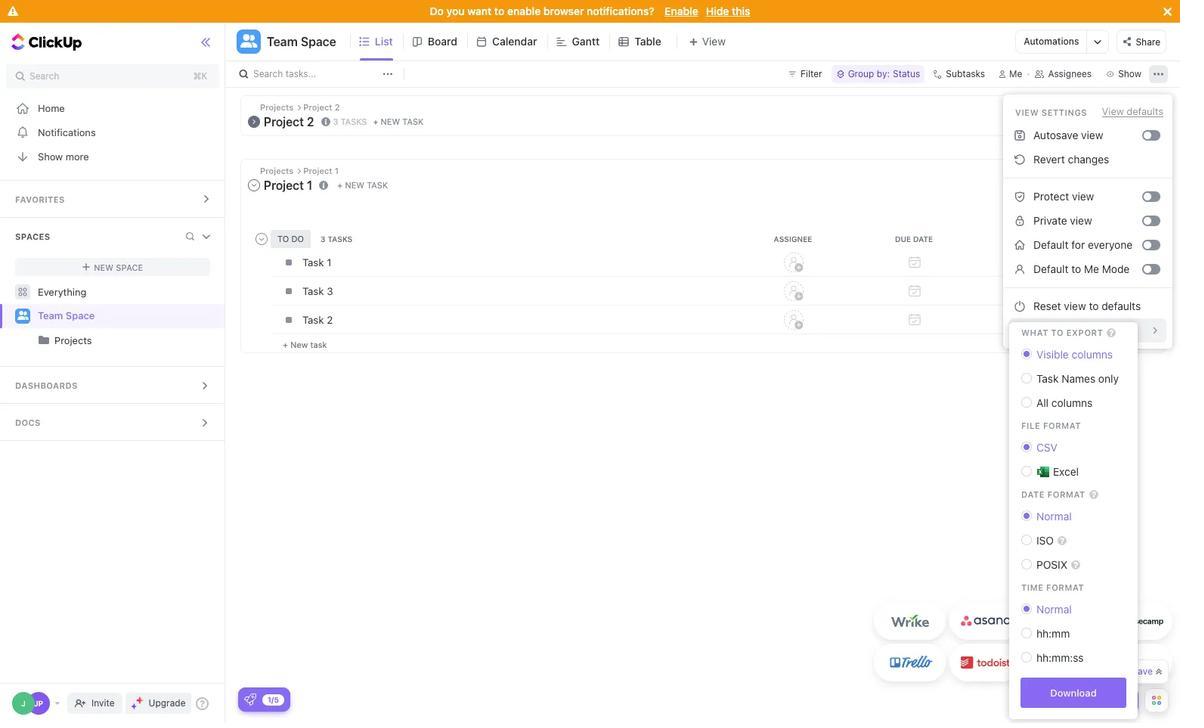 Task type: vqa. For each thing, say whether or not it's contained in the screenshot.
tree in Sidebar navigation
no



Task type: describe. For each thing, give the bounding box(es) containing it.
date format
[[1022, 489, 1086, 499]]

to up export dropdown button
[[1089, 299, 1099, 312]]

0 horizontal spatial me
[[1010, 68, 1023, 79]]

2 projects link from the left
[[54, 328, 212, 352]]

3 tasks + new task
[[333, 116, 424, 126]]

view defaults button
[[1102, 105, 1164, 117]]

view defaults
[[1102, 105, 1164, 117]]

hide closed for list info icon
[[1094, 106, 1150, 116]]

to right default
[[1072, 262, 1082, 275]]

mode
[[1102, 262, 1130, 275]]

autosave view
[[1034, 129, 1104, 141]]

1/5
[[268, 695, 279, 704]]

upgrade
[[149, 697, 186, 709]]

view for reset
[[1064, 299, 1087, 312]]

assignees
[[1049, 68, 1092, 79]]

show
[[38, 150, 63, 162]]

gantt link
[[572, 23, 606, 61]]

what
[[1022, 327, 1049, 337]]

changes
[[1068, 153, 1110, 166]]

⌘k
[[193, 70, 208, 82]]

calendar
[[492, 35, 537, 48]]

autosave
[[1034, 129, 1079, 141]]

all columns
[[1037, 396, 1093, 409]]

names
[[1062, 372, 1096, 385]]

1
[[327, 256, 332, 268]]

automations
[[1024, 36, 1080, 47]]

me button
[[993, 65, 1029, 83]]

share
[[1136, 36, 1161, 47]]

notifications link
[[0, 120, 226, 144]]

default to me mode button
[[1010, 257, 1143, 281]]

autosave view button
[[1010, 123, 1143, 147]]

dashboards
[[15, 380, 78, 390]]

+ inside "3 tasks + new task"
[[373, 117, 378, 126]]

board link
[[428, 23, 464, 61]]

board
[[428, 35, 458, 48]]

1 horizontal spatial task
[[367, 180, 388, 190]]

‎task for ‎task 1
[[303, 256, 324, 268]]

time
[[1022, 582, 1044, 592]]

excel for excel & csv
[[1043, 617, 1065, 627]]

visible columns
[[1037, 348, 1113, 361]]

csv button
[[1016, 436, 1132, 460]]

to right want
[[495, 5, 505, 17]]

sidebar navigation
[[0, 23, 226, 723]]

browser
[[544, 5, 584, 17]]

format
[[1044, 420, 1082, 430]]

view settings
[[1016, 107, 1088, 117]]

hide for list info image
[[1094, 170, 1114, 179]]

notifications?
[[587, 5, 655, 17]]

columns for visible columns
[[1072, 348, 1113, 361]]

assignees button
[[1029, 65, 1099, 83]]

download
[[1051, 686, 1097, 698]]

task names only button
[[1016, 367, 1132, 391]]

to up visible
[[1052, 327, 1064, 337]]

1 horizontal spatial +
[[338, 180, 343, 190]]

hh:mm:ss
[[1037, 651, 1084, 664]]

hide for list info icon
[[1094, 106, 1114, 116]]

save
[[1132, 666, 1153, 677]]

file format
[[1022, 420, 1082, 430]]

task 3 link
[[299, 278, 730, 304]]

gantt
[[572, 35, 600, 48]]

csv inside "button"
[[1037, 441, 1058, 454]]

revert
[[1034, 153, 1065, 166]]

docs
[[15, 417, 41, 427]]

1 projects link from the left
[[2, 328, 212, 352]]

team space button
[[261, 25, 336, 58]]

posix
[[1037, 558, 1068, 571]]

normal for 2nd normal button from the bottom
[[1037, 510, 1072, 523]]

search for search tasks...
[[253, 68, 283, 79]]

format for time format
[[1047, 582, 1085, 592]]

team space link
[[38, 304, 212, 328]]

enable
[[665, 5, 699, 17]]

default
[[1034, 262, 1069, 275]]

2 vertical spatial task
[[1113, 694, 1133, 706]]

table
[[635, 35, 662, 48]]

home
[[38, 102, 65, 114]]

all columns button
[[1016, 391, 1132, 415]]

everything link
[[0, 280, 226, 304]]

1 horizontal spatial csv
[[1075, 617, 1093, 627]]

&
[[1067, 617, 1073, 627]]

file
[[1022, 420, 1041, 430]]

hide closed button for list info image
[[1079, 167, 1153, 182]]

time format
[[1022, 582, 1085, 592]]

revert changes
[[1034, 153, 1110, 166]]

reset view to defaults button
[[1010, 294, 1167, 318]]

team space for 'team space' link
[[38, 309, 95, 322]]

want
[[468, 5, 492, 17]]

upgrade link
[[125, 693, 192, 714]]

favorites button
[[0, 181, 226, 217]]

onboarding checklist button image
[[244, 694, 256, 706]]

normal for second normal button from the top of the page
[[1037, 603, 1072, 616]]

1 vertical spatial + new task
[[283, 339, 327, 349]]

0 vertical spatial + new task
[[338, 180, 388, 190]]

all
[[1037, 396, 1049, 409]]

calendar link
[[492, 23, 543, 61]]

search tasks...
[[253, 68, 316, 79]]

‎task 2 link
[[299, 307, 730, 332]]

list info image
[[319, 180, 328, 189]]

settings
[[1042, 107, 1088, 117]]

task for task 3
[[303, 285, 324, 297]]

reset view to defaults
[[1034, 299, 1141, 312]]

format for date format
[[1048, 489, 1086, 499]]

export button
[[1010, 318, 1167, 343]]



Task type: locate. For each thing, give the bounding box(es) containing it.
posix button
[[1016, 553, 1132, 577]]

0 horizontal spatial view
[[1016, 107, 1039, 117]]

1 vertical spatial +
[[338, 180, 343, 190]]

1 vertical spatial format
[[1047, 582, 1085, 592]]

1 normal from the top
[[1037, 510, 1072, 523]]

task down visible
[[1037, 372, 1059, 385]]

0 horizontal spatial team
[[38, 309, 63, 322]]

0 horizontal spatial task
[[310, 339, 327, 349]]

space for 'team space' link
[[66, 309, 95, 322]]

3 right list info icon
[[333, 116, 338, 126]]

user group image
[[17, 311, 28, 320]]

0 vertical spatial view
[[1082, 129, 1104, 141]]

1 horizontal spatial team space
[[267, 35, 336, 48]]

closed for list info icon's hide closed button
[[1116, 106, 1150, 116]]

hide closed for list info image
[[1094, 170, 1150, 179]]

0 horizontal spatial +
[[283, 339, 288, 349]]

task
[[303, 285, 324, 297], [1037, 372, 1059, 385], [1113, 694, 1133, 706]]

team for team space button in the top of the page
[[267, 35, 298, 48]]

0 vertical spatial normal button
[[1016, 504, 1132, 529]]

normal up excel & csv
[[1037, 603, 1072, 616]]

view for autosave
[[1082, 129, 1104, 141]]

enable
[[507, 5, 541, 17]]

2
[[327, 313, 333, 326]]

0 vertical spatial me
[[1010, 68, 1023, 79]]

0 vertical spatial format
[[1048, 489, 1086, 499]]

new space
[[94, 262, 143, 272]]

0 horizontal spatial team space
[[38, 309, 95, 322]]

+ new task down ‎task 2
[[283, 339, 327, 349]]

task inside "3 tasks + new task"
[[403, 117, 424, 126]]

team space for team space button in the top of the page
[[267, 35, 336, 48]]

3 inside "3 tasks + new task"
[[333, 116, 338, 126]]

export
[[1034, 324, 1066, 337]]

0 vertical spatial csv
[[1037, 441, 1058, 454]]

team space up the tasks... at left top
[[267, 35, 336, 48]]

list link
[[375, 23, 399, 61]]

2 horizontal spatial +
[[373, 117, 378, 126]]

home link
[[0, 96, 226, 120]]

closed down view defaults button
[[1116, 170, 1150, 179]]

format down excel button at the right bottom of page
[[1048, 489, 1086, 499]]

invite
[[92, 697, 115, 709]]

0 vertical spatial task
[[303, 285, 324, 297]]

view up the autosave
[[1016, 107, 1039, 117]]

task down ‎task 2
[[310, 339, 327, 349]]

space up everything "link"
[[116, 262, 143, 272]]

new down ‎task 2
[[291, 339, 308, 349]]

0 vertical spatial columns
[[1072, 348, 1113, 361]]

revert changes button
[[1010, 147, 1167, 172]]

team space inside sidebar navigation
[[38, 309, 95, 322]]

2 vertical spatial space
[[66, 309, 95, 322]]

notifications
[[38, 126, 96, 138]]

search inside sidebar navigation
[[29, 70, 59, 82]]

to
[[495, 5, 505, 17], [1072, 262, 1082, 275], [1089, 299, 1099, 312], [1052, 327, 1064, 337]]

defaults
[[1127, 105, 1164, 117], [1102, 299, 1141, 312]]

0 vertical spatial hide
[[706, 5, 729, 17]]

team for 'team space' link
[[38, 309, 63, 322]]

me
[[1010, 68, 1023, 79], [1085, 262, 1100, 275]]

hide closed down changes
[[1094, 170, 1150, 179]]

excel & csv
[[1043, 617, 1093, 627]]

onboarding checklist button element
[[244, 694, 256, 706]]

excel
[[1054, 465, 1079, 478], [1043, 617, 1065, 627]]

2 normal button from the top
[[1016, 597, 1132, 622]]

list info image
[[321, 117, 330, 126]]

‎task 1 link
[[299, 249, 730, 275]]

excel up 'hh:mm'
[[1043, 617, 1065, 627]]

columns for all columns
[[1052, 396, 1093, 409]]

0 vertical spatial team space
[[267, 35, 336, 48]]

1 vertical spatial hide
[[1094, 106, 1114, 116]]

‎task for ‎task 2
[[303, 313, 324, 326]]

do you want to enable browser notifications? enable hide this
[[430, 5, 751, 17]]

default to me mode
[[1034, 262, 1130, 275]]

iso
[[1037, 534, 1054, 547]]

1 horizontal spatial + new task
[[338, 180, 388, 190]]

download button
[[1021, 678, 1127, 708]]

me left assignees 'button'
[[1010, 68, 1023, 79]]

0 vertical spatial 3
[[333, 116, 338, 126]]

2 ‎task from the top
[[303, 313, 324, 326]]

team up search tasks...
[[267, 35, 298, 48]]

hh:mm button
[[1016, 622, 1132, 646]]

closed for list info image's hide closed button
[[1116, 170, 1150, 179]]

2 hide closed from the top
[[1094, 170, 1150, 179]]

3
[[333, 116, 338, 126], [327, 285, 333, 297]]

tasks
[[341, 116, 367, 126]]

0 vertical spatial hide closed
[[1094, 106, 1150, 116]]

task down save
[[1113, 694, 1133, 706]]

hide up autosave view button
[[1094, 106, 1114, 116]]

1 vertical spatial task
[[367, 180, 388, 190]]

0 vertical spatial ‎task
[[303, 256, 324, 268]]

1 vertical spatial hide closed
[[1094, 170, 1150, 179]]

search left the tasks... at left top
[[253, 68, 283, 79]]

hide left this
[[706, 5, 729, 17]]

0 horizontal spatial space
[[66, 309, 95, 322]]

view for view defaults
[[1102, 105, 1124, 117]]

‎task left '2'
[[303, 313, 324, 326]]

2 vertical spatial hide
[[1094, 170, 1114, 179]]

task inside task 3 link
[[303, 285, 324, 297]]

space for team space button in the top of the page
[[301, 35, 336, 48]]

team inside button
[[267, 35, 298, 48]]

csv
[[1037, 441, 1058, 454], [1075, 617, 1093, 627]]

0 vertical spatial hide closed button
[[1079, 104, 1153, 119]]

task inside task names only button
[[1037, 372, 1059, 385]]

1 vertical spatial 3
[[327, 285, 333, 297]]

task
[[403, 117, 424, 126], [367, 180, 388, 190], [310, 339, 327, 349]]

normal down date format
[[1037, 510, 1072, 523]]

search up home
[[29, 70, 59, 82]]

team
[[267, 35, 298, 48], [38, 309, 63, 322]]

0 vertical spatial space
[[301, 35, 336, 48]]

2 horizontal spatial task
[[403, 117, 424, 126]]

hide down changes
[[1094, 170, 1114, 179]]

task 3
[[303, 285, 333, 297]]

1 horizontal spatial view
[[1102, 105, 1124, 117]]

0 vertical spatial task
[[403, 117, 424, 126]]

1 hide closed from the top
[[1094, 106, 1150, 116]]

share button
[[1117, 29, 1167, 54]]

new
[[381, 117, 400, 126], [345, 180, 365, 190], [94, 262, 114, 272], [291, 339, 308, 349]]

hide closed button for list info icon
[[1079, 104, 1153, 119]]

team down everything
[[38, 309, 63, 322]]

0 vertical spatial team
[[267, 35, 298, 48]]

1 closed from the top
[[1116, 106, 1150, 116]]

1 vertical spatial task
[[1037, 372, 1059, 385]]

hide closed
[[1094, 106, 1150, 116], [1094, 170, 1150, 179]]

1 horizontal spatial me
[[1085, 262, 1100, 275]]

columns inside button
[[1072, 348, 1113, 361]]

view
[[1102, 105, 1124, 117], [1016, 107, 1039, 117]]

task for task names only
[[1037, 372, 1059, 385]]

‎task
[[303, 256, 324, 268], [303, 313, 324, 326]]

what to export
[[1022, 327, 1104, 337]]

task right list info image
[[367, 180, 388, 190]]

tasks...
[[286, 68, 316, 79]]

1 ‎task from the top
[[303, 256, 324, 268]]

space up search tasks... text field
[[301, 35, 336, 48]]

view up changes
[[1082, 129, 1104, 141]]

export
[[1067, 327, 1104, 337]]

hide
[[706, 5, 729, 17], [1094, 106, 1114, 116], [1094, 170, 1114, 179]]

normal button
[[1016, 504, 1132, 529], [1016, 597, 1132, 622]]

you
[[447, 5, 465, 17]]

csv right &
[[1075, 617, 1093, 627]]

+ new task
[[338, 180, 388, 190], [283, 339, 327, 349]]

1 vertical spatial team
[[38, 309, 63, 322]]

columns inside "button"
[[1052, 396, 1093, 409]]

hide closed button
[[1079, 104, 1153, 119], [1079, 167, 1153, 182]]

normal button down time format
[[1016, 597, 1132, 622]]

2 hide closed button from the top
[[1079, 167, 1153, 182]]

1 horizontal spatial task
[[1037, 372, 1059, 385]]

excel button
[[1016, 460, 1132, 484]]

+
[[373, 117, 378, 126], [338, 180, 343, 190], [283, 339, 288, 349]]

0 horizontal spatial csv
[[1037, 441, 1058, 454]]

team inside sidebar navigation
[[38, 309, 63, 322]]

+ new task right list info image
[[338, 180, 388, 190]]

0 vertical spatial closed
[[1116, 106, 1150, 116]]

view
[[1082, 129, 1104, 141], [1064, 299, 1087, 312]]

space up projects
[[66, 309, 95, 322]]

table link
[[635, 23, 668, 61]]

search
[[253, 68, 283, 79], [29, 70, 59, 82]]

new inside "3 tasks + new task"
[[381, 117, 400, 126]]

1 horizontal spatial team
[[267, 35, 298, 48]]

‎task left 1
[[303, 256, 324, 268]]

normal button down date format
[[1016, 504, 1132, 529]]

0 horizontal spatial + new task
[[283, 339, 327, 349]]

1 horizontal spatial space
[[116, 262, 143, 272]]

1 horizontal spatial search
[[253, 68, 283, 79]]

this
[[732, 5, 751, 17]]

everything
[[38, 285, 87, 298]]

normal
[[1037, 510, 1072, 523], [1037, 603, 1072, 616]]

task right tasks
[[403, 117, 424, 126]]

hh:mm:ss button
[[1016, 646, 1132, 670]]

1 vertical spatial ‎task
[[303, 313, 324, 326]]

columns down export
[[1072, 348, 1113, 361]]

hide closed button down changes
[[1079, 167, 1153, 182]]

0 vertical spatial defaults
[[1127, 105, 1164, 117]]

2 horizontal spatial task
[[1113, 694, 1133, 706]]

excel down csv "button"
[[1054, 465, 1079, 478]]

do
[[430, 5, 444, 17]]

1 vertical spatial normal
[[1037, 603, 1072, 616]]

columns down task names only button
[[1052, 396, 1093, 409]]

csv down file format
[[1037, 441, 1058, 454]]

projects
[[54, 334, 92, 346]]

task down ‎task 1
[[303, 285, 324, 297]]

space inside button
[[301, 35, 336, 48]]

Search tasks... text field
[[253, 64, 379, 85]]

visible
[[1037, 348, 1069, 361]]

new up everything "link"
[[94, 262, 114, 272]]

‎task 2
[[303, 313, 333, 326]]

1 vertical spatial space
[[116, 262, 143, 272]]

1 vertical spatial view
[[1064, 299, 1087, 312]]

view right reset
[[1064, 299, 1087, 312]]

0 vertical spatial normal
[[1037, 510, 1072, 523]]

1 vertical spatial normal button
[[1016, 597, 1132, 622]]

defaults inside button
[[1102, 299, 1141, 312]]

2 horizontal spatial space
[[301, 35, 336, 48]]

team space down everything
[[38, 309, 95, 322]]

new right list info image
[[345, 180, 365, 190]]

hh:mm
[[1037, 627, 1070, 640]]

1 vertical spatial columns
[[1052, 396, 1093, 409]]

0 horizontal spatial task
[[303, 285, 324, 297]]

1 hide closed button from the top
[[1079, 104, 1153, 119]]

excel inside button
[[1054, 465, 1079, 478]]

0 horizontal spatial search
[[29, 70, 59, 82]]

view for view settings
[[1016, 107, 1039, 117]]

automations button
[[1017, 30, 1087, 53]]

reset
[[1034, 299, 1062, 312]]

defaults down mode
[[1102, 299, 1141, 312]]

1 vertical spatial me
[[1085, 262, 1100, 275]]

excel for excel
[[1054, 465, 1079, 478]]

defaults down "share"
[[1127, 105, 1164, 117]]

2 closed from the top
[[1116, 170, 1150, 179]]

2 normal from the top
[[1037, 603, 1072, 616]]

view up autosave view button
[[1102, 105, 1124, 117]]

visible columns button
[[1016, 343, 1132, 367]]

1 vertical spatial team space
[[38, 309, 95, 322]]

me left mode
[[1085, 262, 1100, 275]]

1 vertical spatial closed
[[1116, 170, 1150, 179]]

search for search
[[29, 70, 59, 82]]

format
[[1048, 489, 1086, 499], [1047, 582, 1085, 592]]

hide closed button up autosave view button
[[1079, 104, 1153, 119]]

format down posix button
[[1047, 582, 1085, 592]]

2 vertical spatial task
[[310, 339, 327, 349]]

1 vertical spatial defaults
[[1102, 299, 1141, 312]]

favorites
[[15, 194, 65, 204]]

3 up '2'
[[327, 285, 333, 297]]

team space inside button
[[267, 35, 336, 48]]

1 vertical spatial excel
[[1043, 617, 1065, 627]]

hide closed up autosave view button
[[1094, 106, 1150, 116]]

list
[[375, 35, 393, 48]]

‎task 1
[[303, 256, 332, 268]]

0 vertical spatial +
[[373, 117, 378, 126]]

excel & csv link
[[1026, 602, 1097, 640]]

2 vertical spatial +
[[283, 339, 288, 349]]

1 vertical spatial csv
[[1075, 617, 1093, 627]]

0 vertical spatial excel
[[1054, 465, 1079, 478]]

1 normal button from the top
[[1016, 504, 1132, 529]]

closed up autosave view button
[[1116, 106, 1150, 116]]

new right tasks
[[381, 117, 400, 126]]

1 vertical spatial hide closed button
[[1079, 167, 1153, 182]]

new inside sidebar navigation
[[94, 262, 114, 272]]



